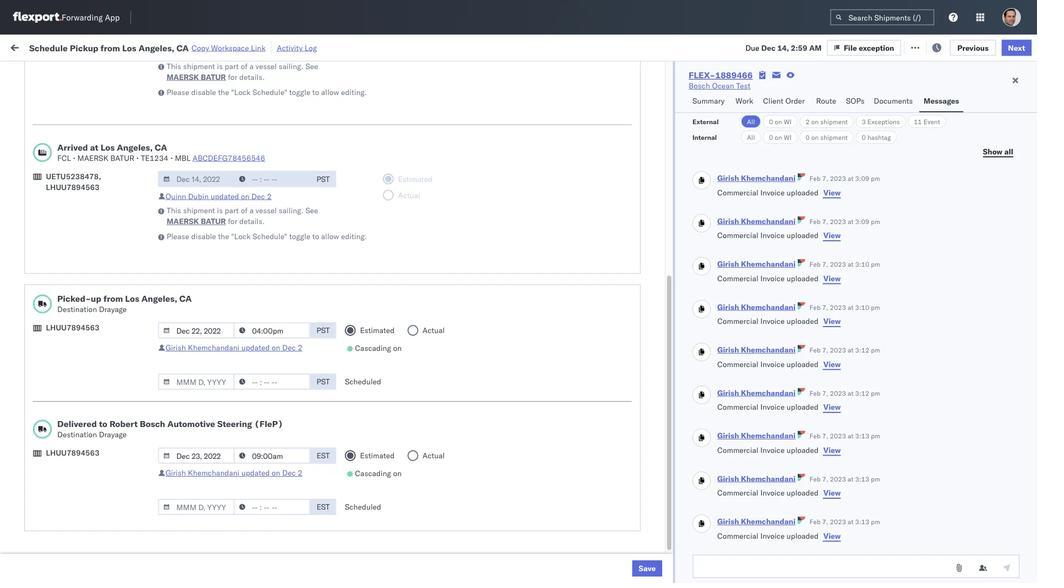 Task type: vqa. For each thing, say whether or not it's contained in the screenshot.
Last 24 hours
no



Task type: locate. For each thing, give the bounding box(es) containing it.
4 1846748 from the top
[[652, 203, 685, 213]]

3 uetu5238478 from the top
[[761, 322, 813, 332]]

the down the "snoozed"
[[218, 87, 229, 97]]

4 ocean fcl from the top
[[349, 275, 387, 284]]

11:30 pm est, jan 23, 2023
[[183, 370, 284, 379], [183, 394, 284, 403]]

11:30 pm est, jan 23, 2023 up 2:59 am est, jan 25, 2023
[[183, 394, 284, 403]]

0 vertical spatial netherlands
[[25, 399, 67, 408]]

is for 1st maersk batur link from the bottom of the page
[[217, 206, 223, 215]]

schedule pickup from rotterdam, netherlands button
[[25, 387, 163, 410], [25, 482, 163, 505]]

abcdefg78456546 for 2:59 am est, dec 14, 2022
[[777, 275, 850, 284]]

hashtag
[[868, 133, 891, 141]]

numbers left sops
[[816, 88, 843, 96]]

1 vertical spatial feb 7, 2023 at 3:12 pm
[[810, 390, 881, 398]]

lhuu7894563, uetu5238478
[[703, 275, 813, 284], [703, 298, 813, 308], [703, 322, 813, 332]]

0 vertical spatial 8:30 pm est, jan 30, 2023
[[183, 465, 280, 475]]

2 0 on wi from the top
[[769, 133, 792, 141]]

1 vertical spatial feb 7, 2023 at 3:13 pm
[[810, 476, 881, 484]]

picked-up from los angeles, ca destination drayage
[[57, 293, 192, 314]]

0 vertical spatial 3:12
[[856, 347, 870, 355]]

upload customs clearance documents button for flex-1846748
[[25, 250, 159, 262]]

2 2:59 am edt, nov 5, 2022 from the top
[[183, 180, 278, 189]]

5 view button from the top
[[823, 359, 842, 370]]

MMM D, YYYY text field
[[158, 171, 235, 187], [158, 374, 235, 390], [158, 448, 235, 464], [158, 499, 235, 516]]

schedule delivery appointment button up uetu5238478,
[[25, 131, 133, 143]]

schedule delivery appointment for 8:30
[[25, 465, 133, 474]]

1 vertical spatial 23,
[[252, 370, 264, 379]]

1 vertical spatial destination
[[57, 430, 97, 440]]

details. for second maersk batur link from the bottom of the page
[[239, 72, 265, 82]]

14,
[[778, 43, 790, 52], [250, 275, 262, 284]]

7 invoice from the top
[[761, 446, 785, 455]]

batur left te1234 in the top of the page
[[110, 153, 134, 163]]

upload customs clearance documents up up
[[25, 250, 159, 260]]

1 wi from the top
[[784, 118, 792, 126]]

1 vertical spatial details.
[[239, 217, 265, 226]]

a down quinn dubin updated on dec 2
[[250, 206, 254, 215]]

2 please from the top
[[167, 232, 189, 241]]

1 view button from the top
[[823, 188, 842, 198]]

2:59 am edt, nov 5, 2022 up the quinn dubin updated on dec 2 button
[[183, 180, 278, 189]]

2 vertical spatial to
[[99, 419, 107, 430]]

clearance for flex-1660288
[[84, 108, 118, 117]]

upload for flex-1660288
[[25, 108, 49, 117]]

a for second maersk batur link from the bottom of the page
[[250, 61, 254, 71]]

pm right '7:00'
[[202, 299, 213, 308]]

pickup inside confirm pickup from rotterdam, netherlands
[[54, 507, 78, 516]]

updated down 24,
[[242, 343, 270, 353]]

schedule for 5th the schedule pickup from los angeles, ca button's schedule pickup from los angeles, ca link
[[25, 417, 57, 426]]

numbers down container
[[703, 93, 730, 101]]

schedule for schedule pickup from los angeles, ca link related to 2nd the schedule pickup from los angeles, ca button from the bottom
[[25, 346, 57, 355]]

1 commercial invoice uploaded view from the top
[[718, 188, 841, 198]]

netherlands
[[25, 399, 67, 408], [25, 494, 67, 503], [25, 517, 67, 527]]

delivery for 11:30
[[59, 369, 87, 379]]

ca inside picked-up from los angeles, ca destination drayage
[[179, 293, 192, 304]]

1 vertical spatial cascading on
[[355, 469, 402, 479]]

1 7, from the top
[[823, 175, 829, 183]]

1 vertical spatial flex-2130384
[[629, 489, 685, 498]]

flex-1846748 for the schedule delivery appointment button corresponding to 2:59 am edt, nov 5, 2022
[[629, 203, 685, 213]]

schedule delivery appointment for 11:30
[[25, 369, 133, 379]]

uploaded for 5th view button from the bottom
[[787, 360, 819, 369]]

1 vertical spatial uetu5238478
[[761, 298, 813, 308]]

0 vertical spatial is
[[217, 61, 223, 71]]

0 vertical spatial actual
[[423, 326, 445, 335]]

2 girish khemchandani from the top
[[718, 217, 796, 226]]

actual
[[423, 326, 445, 335], [423, 451, 445, 461]]

11 resize handle column header from the left
[[1010, 84, 1023, 584]]

7 7, from the top
[[823, 433, 829, 441]]

2:59 am est, dec 14, 2022
[[183, 275, 282, 284]]

schedule delivery appointment link up picked-
[[25, 274, 133, 285]]

appointment up up
[[89, 274, 133, 284]]

2 vertical spatial upload customs clearance documents link
[[25, 440, 159, 451]]

uetu5238478, lhuu7894563
[[46, 172, 101, 192]]

wi down client order button
[[784, 118, 792, 126]]

1 disable from the top
[[191, 87, 216, 97]]

drayage
[[99, 305, 127, 314], [99, 430, 127, 440]]

drayage inside 'delivered to robert bosch automotive steering (flep) destination drayage'
[[99, 430, 127, 440]]

external
[[693, 118, 719, 126]]

snooze
[[309, 88, 330, 96]]

am for the schedule delivery appointment button corresponding to 2:59 am est, dec 14, 2022
[[202, 275, 214, 284]]

see
[[306, 61, 318, 71], [306, 206, 318, 215]]

5 ceau7522281, hlxu6269489, hlxu8034992 from the top
[[703, 251, 871, 260]]

upload customs clearance documents link down delivered
[[25, 440, 159, 451]]

0 vertical spatial zimu3048342
[[777, 465, 829, 475]]

1 cascading on from the top
[[355, 344, 402, 353]]

schedule pickup from rotterdam, netherlands up confirm pickup from rotterdam, netherlands on the bottom left of page
[[25, 483, 140, 503]]

2 horizontal spatial •
[[170, 153, 173, 163]]

quinn dubin updated on dec 2
[[166, 192, 272, 201]]

documents down ready for work, blocked, in progress
[[120, 108, 159, 117]]

schedule for 1st the schedule pickup from los angeles, ca button from the top's schedule pickup from los angeles, ca link
[[25, 155, 57, 165]]

est,
[[216, 275, 232, 284], [215, 299, 231, 308], [216, 322, 232, 332], [216, 346, 232, 356], [220, 370, 236, 379], [220, 394, 236, 403], [216, 417, 232, 427], [220, 441, 236, 451], [215, 465, 231, 475], [215, 489, 231, 498], [216, 513, 232, 522]]

1 1846748 from the top
[[652, 132, 685, 142]]

30, down 28,
[[247, 465, 259, 475]]

details. down quinn dubin updated on dec 2
[[239, 217, 265, 226]]

0 vertical spatial this shipment is part of a vessel sailing. see maersk batur for details.
[[167, 61, 318, 82]]

risk
[[223, 42, 236, 51]]

2 vertical spatial 3:13
[[856, 519, 870, 527]]

details. up deadline button
[[239, 72, 265, 82]]

23, up 24,
[[249, 299, 261, 308]]

vessel for 1st maersk batur link from the bottom of the page
[[256, 206, 277, 215]]

2 on shipment
[[806, 118, 848, 126]]

1 vertical spatial wi
[[784, 133, 792, 141]]

3 nyku9743990 from the top
[[703, 560, 756, 569]]

flex-2130387 for 11:30 pm est, jan 28, 2023
[[629, 441, 685, 451]]

2 customs from the top
[[51, 250, 82, 260]]

workspace
[[211, 43, 249, 52]]

pst
[[317, 174, 330, 184], [317, 326, 330, 335], [317, 377, 330, 387]]

shipment down copy
[[183, 61, 215, 71]]

is
[[217, 61, 223, 71], [217, 206, 223, 215]]

0 vertical spatial disable
[[191, 87, 216, 97]]

1846748 for the schedule delivery appointment button corresponding to 2:59 am edt, nov 5, 2022
[[652, 203, 685, 213]]

documents for 3rd the upload customs clearance documents "link" from the top of the page
[[120, 441, 159, 450]]

0 vertical spatial batur
[[201, 72, 226, 82]]

est, up 2:00 am est, feb 3, 2023 in the bottom left of the page
[[215, 489, 231, 498]]

0 vertical spatial maersk
[[167, 72, 199, 82]]

0 vertical spatial work
[[117, 42, 136, 51]]

0 vertical spatial please disable the "lock schedule" toggle to allow editing.
[[167, 87, 367, 97]]

2 actual from the top
[[423, 451, 445, 461]]

schedule pickup from rotterdam, netherlands link up confirm pickup from rotterdam, netherlands link
[[25, 482, 163, 504]]

24,
[[250, 322, 262, 332]]

5, down abcdefg78456546 button
[[250, 180, 257, 189]]

1 vertical spatial customs
[[51, 250, 82, 260]]

2 invoice from the top
[[761, 231, 785, 240]]

appointment down 'workitem' button
[[89, 132, 133, 141]]

1 cascading from the top
[[355, 344, 391, 353]]

1 vertical spatial actual
[[423, 451, 445, 461]]

confirm for confirm pickup from los angeles, ca
[[25, 298, 52, 308]]

pm down automotive
[[206, 441, 218, 451]]

0 vertical spatial schedule"
[[253, 87, 287, 97]]

delivery up arrived
[[59, 132, 87, 141]]

mbl/mawb numbers button
[[772, 86, 904, 97]]

1 toggle from the top
[[289, 87, 311, 97]]

commercial invoice uploaded view for sixth view button from the bottom of the page
[[718, 317, 841, 326]]

app
[[105, 12, 120, 22]]

5 7, from the top
[[823, 347, 829, 355]]

4 edt, from the top
[[216, 227, 233, 237]]

0 vertical spatial confirm
[[25, 298, 52, 308]]

3 account from the top
[[553, 441, 581, 451]]

2 sailing. from the top
[[279, 206, 304, 215]]

upload customs clearance documents link down 'workitem' button
[[25, 107, 159, 118]]

0 vertical spatial upload customs clearance documents link
[[25, 107, 159, 118]]

2 schedule pickup from rotterdam, netherlands from the top
[[25, 483, 140, 503]]

upload customs clearance documents down 'workitem' button
[[25, 108, 159, 117]]

2 upload customs clearance documents from the top
[[25, 250, 159, 260]]

to inside 'delivered to robert bosch automotive steering (flep) destination drayage'
[[99, 419, 107, 430]]

ocean fcl for schedule pickup from los angeles, ca link related to third the schedule pickup from los angeles, ca button from the bottom of the page
[[349, 227, 387, 237]]

1 test123456 from the top
[[777, 132, 823, 142]]

girish khemchandani updated on dec 2 button for steering
[[166, 469, 303, 478]]

work,
[[113, 67, 131, 75]]

schedule pickup from los angeles, ca link for 2nd the schedule pickup from los angeles, ca button from the bottom
[[25, 345, 158, 356]]

please
[[167, 87, 189, 97], [167, 232, 189, 241]]

1 flex-2130384 from the top
[[629, 465, 685, 475]]

11 ocean fcl from the top
[[349, 513, 387, 522]]

0 vertical spatial -- : -- -- text field
[[234, 323, 310, 339]]

lhuu7894563 down uetu5238478,
[[46, 182, 100, 192]]

0 vertical spatial lhuu7894563, uetu5238478
[[703, 275, 813, 284]]

the
[[218, 87, 229, 97], [218, 232, 229, 241]]

0 vertical spatial editing.
[[341, 87, 367, 97]]

0 vertical spatial 14,
[[778, 43, 790, 52]]

summary
[[693, 96, 725, 106]]

1 schedule delivery appointment link from the top
[[25, 131, 133, 142]]

ca for 4th the schedule pickup from los angeles, ca button from the bottom
[[148, 179, 158, 189]]

0 vertical spatial est
[[317, 451, 330, 461]]

0 horizontal spatial work
[[117, 42, 136, 51]]

upload customs clearance documents for flex-1846748
[[25, 250, 159, 260]]

flex-1660288 button
[[612, 106, 687, 121], [612, 106, 687, 121]]

2 vertical spatial lhuu7894563,
[[703, 322, 759, 332]]

abcdefg78456546 button
[[193, 153, 265, 163]]

upload
[[25, 108, 49, 117], [25, 250, 49, 260], [25, 441, 49, 450]]

-- : -- -- text field
[[234, 171, 310, 187], [234, 448, 310, 464]]

due
[[746, 43, 760, 52]]

snoozed : no
[[224, 67, 262, 75]]

cascading on for picked-up from los angeles, ca
[[355, 344, 402, 353]]

delivery down picked-
[[54, 322, 82, 331]]

girish khemchandani updated on dec 2 button down 11:30 pm est, jan 28, 2023
[[166, 469, 303, 478]]

•
[[73, 153, 75, 163], [136, 153, 139, 163], [170, 153, 173, 163]]

7, for eighth view button from the bottom of the page
[[823, 218, 829, 226]]

schedule delivery appointment down delivered
[[25, 465, 133, 474]]

jan left 13,
[[234, 346, 246, 356]]

5 flex-2130387 from the top
[[629, 536, 685, 546]]

exceptions
[[868, 118, 900, 126]]

flex-2130384 for schedule pickup from rotterdam, netherlands
[[629, 489, 685, 498]]

schedule delivery appointment button
[[25, 131, 133, 143], [25, 202, 133, 214], [25, 274, 133, 286], [25, 369, 133, 381], [25, 464, 133, 476]]

1 vertical spatial vessel
[[256, 206, 277, 215]]

3 exceptions
[[862, 118, 900, 126]]

shipment up "0 on shipment"
[[821, 118, 848, 126]]

11:30 pm est, jan 23, 2023 for schedule pickup from rotterdam, netherlands
[[183, 394, 284, 403]]

resize handle column header
[[164, 84, 177, 584], [290, 84, 303, 584], [330, 84, 343, 584], [405, 84, 418, 584], [479, 84, 492, 584], [593, 84, 606, 584], [685, 84, 698, 584], [759, 84, 772, 584], [902, 84, 915, 584], [976, 84, 989, 584], [1010, 84, 1023, 584]]

1 vertical spatial zimu3048342
[[777, 489, 829, 498]]

for left work,
[[103, 67, 112, 75]]

2 netherlands from the top
[[25, 494, 67, 503]]

1 -- : -- -- text field from the top
[[234, 323, 310, 339]]

2 vertical spatial maersk
[[167, 217, 199, 226]]

1 vertical spatial upload customs clearance documents
[[25, 250, 159, 260]]

schedule delivery appointment link up uetu5238478,
[[25, 131, 133, 142]]

7, for 7th view button from the top of the page
[[823, 433, 829, 441]]

0 vertical spatial details.
[[239, 72, 265, 82]]

est, up 2:59 am est, jan 13, 2023
[[216, 322, 232, 332]]

flex-2130387 for 2:00 am est, feb 3, 2023
[[629, 513, 685, 522]]

2 vertical spatial lhuu7894563
[[46, 449, 100, 458]]

arrived
[[57, 142, 88, 153]]

1 vertical spatial confirm
[[25, 322, 52, 331]]

8:30 pm est, jan 30, 2023 down 11:30 pm est, jan 28, 2023
[[183, 465, 280, 475]]

1 resize handle column header from the left
[[164, 84, 177, 584]]

3 lhuu7894563 from the top
[[46, 449, 100, 458]]

order
[[786, 96, 805, 106]]

lhuu7894563
[[46, 182, 100, 192], [46, 323, 100, 333], [46, 449, 100, 458]]

3 lhuu7894563, from the top
[[703, 322, 759, 332]]

2:59 am edt, nov 5, 2022 down the quinn dubin updated on dec 2 button
[[183, 203, 278, 213]]

jan left 28,
[[238, 441, 250, 451]]

0 horizontal spatial 14,
[[250, 275, 262, 284]]

1 vertical spatial upload customs clearance documents link
[[25, 250, 159, 261]]

2130387 for 2:00 am est, feb 3, 2023
[[652, 513, 685, 522]]

mbl/mawb numbers
[[777, 88, 843, 96]]

schedule pickup from rotterdam, netherlands link for 8:30 pm est, jan 30, 2023
[[25, 482, 163, 504]]

clearance up up
[[84, 250, 118, 260]]

2 vertical spatial uetu5238478
[[761, 322, 813, 332]]

0 vertical spatial girish khemchandani updated on dec 2
[[166, 343, 303, 353]]

maersk batur link up "deadline"
[[167, 72, 226, 82]]

schedule pickup from rotterdam, netherlands button up confirm pickup from rotterdam, netherlands link
[[25, 482, 163, 505]]

1 girish khemchandani button from the top
[[718, 174, 796, 183]]

1 vertical spatial all button
[[742, 131, 761, 144]]

2 maeu9408431 from the top
[[777, 394, 832, 403]]

rotterdam, inside confirm pickup from rotterdam, netherlands
[[98, 507, 136, 516]]

6 view button from the top
[[823, 402, 842, 413]]

0 horizontal spatial numbers
[[703, 93, 730, 101]]

zimu3048342 for schedule delivery appointment
[[777, 465, 829, 475]]

5 appointment from the top
[[89, 465, 133, 474]]

appointment for 2:59 am est, dec 14, 2022
[[89, 274, 133, 284]]

3 feb 7, 2023 at 3:13 pm from the top
[[810, 519, 881, 527]]

progress
[[169, 67, 195, 75]]

3 2130387 from the top
[[652, 441, 685, 451]]

1 vertical spatial estimated
[[360, 451, 395, 461]]

uploaded for 9th view button from the top
[[787, 532, 819, 541]]

1 vertical spatial work
[[736, 96, 754, 106]]

my work
[[11, 39, 59, 54]]

uetu5238478,
[[46, 172, 101, 181]]

nyku9743990
[[703, 465, 756, 474], [703, 489, 756, 498], [703, 560, 756, 569]]

-- : -- -- text field
[[234, 323, 310, 339], [234, 374, 310, 390], [234, 499, 310, 516]]

5,
[[250, 156, 257, 165], [250, 180, 257, 189], [250, 203, 257, 213], [250, 227, 257, 237]]

schedule delivery appointment button down uetu5238478, lhuu7894563
[[25, 202, 133, 214]]

2 vertical spatial updated
[[242, 469, 270, 478]]

flex-2130387 button
[[612, 367, 687, 382], [612, 367, 687, 382], [612, 391, 687, 406], [612, 391, 687, 406], [612, 439, 687, 454], [612, 439, 687, 454], [612, 510, 687, 525], [612, 510, 687, 525], [612, 534, 687, 549], [612, 534, 687, 549]]

maersk up "deadline"
[[167, 72, 199, 82]]

lhuu7894563 inside uetu5238478, lhuu7894563
[[46, 182, 100, 192]]

2 feb 7, 2023 at 3:10 pm from the top
[[810, 304, 881, 312]]

0 vertical spatial 11:30
[[183, 370, 204, 379]]

work inside button
[[736, 96, 754, 106]]

lhuu7894563 for delivered to robert bosch automotive steering (flep)
[[46, 449, 100, 458]]

1 vertical spatial cascading
[[355, 469, 391, 479]]

1 upload from the top
[[25, 108, 49, 117]]

netherlands inside confirm pickup from rotterdam, netherlands
[[25, 517, 67, 527]]

clearance down robert
[[84, 441, 118, 450]]

vessel down quinn dubin updated on dec 2
[[256, 206, 277, 215]]

6 commercial invoice uploaded view from the top
[[718, 403, 841, 412]]

1 vertical spatial nyku9743990
[[703, 489, 756, 498]]

container numbers
[[703, 84, 732, 101]]

3 hlxu8034992 from the top
[[818, 203, 871, 213]]

2 vertical spatial upload customs clearance documents
[[25, 441, 159, 450]]

2 lagerfeld from the top
[[606, 394, 638, 403]]

0 vertical spatial feb 7, 2023 at 3:10 pm
[[810, 261, 881, 269]]

-- : -- -- text field down abcdefg78456546 button
[[234, 171, 310, 187]]

activity log
[[277, 43, 317, 52]]

0 vertical spatial 3:10
[[856, 261, 870, 269]]

"lock down snoozed : no
[[231, 87, 251, 97]]

2 vertical spatial clearance
[[84, 441, 118, 450]]

1 lhuu7894563, from the top
[[703, 275, 759, 284]]

this down message (0)
[[167, 61, 181, 71]]

please down progress at the left top of the page
[[167, 87, 189, 97]]

abcdefg78456546 for 7:00 pm est, dec 23, 2022
[[777, 299, 850, 308]]

documents button
[[870, 91, 920, 112]]

7 karl from the top
[[590, 560, 604, 570]]

5 ceau7522281, from the top
[[703, 251, 758, 260]]

1 vertical spatial all
[[747, 133, 755, 141]]

2:59
[[791, 43, 808, 52], [183, 156, 200, 165], [183, 180, 200, 189], [183, 203, 200, 213], [183, 227, 200, 237], [183, 275, 200, 284], [183, 346, 200, 356], [183, 417, 200, 427]]

wi down ymluw236679313
[[784, 133, 792, 141]]

4 lagerfeld from the top
[[606, 465, 638, 475]]

1 commercial from the top
[[718, 188, 759, 198]]

0 vertical spatial of
[[241, 61, 248, 71]]

0 vertical spatial 0 on wi
[[769, 118, 792, 126]]

0 vertical spatial destination
[[57, 305, 97, 314]]

delivery up delivered
[[59, 369, 87, 379]]

0 vertical spatial "lock
[[231, 87, 251, 97]]

7 integration from the top
[[497, 560, 535, 570]]

feb for third view button from the top
[[810, 261, 821, 269]]

1 see from the top
[[306, 61, 318, 71]]

3 commercial from the top
[[718, 274, 759, 283]]

0 vertical spatial feb 7, 2023 at 3:13 pm
[[810, 433, 881, 441]]

upload customs clearance documents button up up
[[25, 250, 159, 262]]

vessel right :
[[256, 61, 277, 71]]

dec right due
[[762, 43, 776, 52]]

this down quinn
[[167, 206, 181, 215]]

1 vertical spatial lhuu7894563
[[46, 323, 100, 333]]

jan left 25,
[[234, 417, 246, 427]]

2 girish khemchandani updated on dec 2 from the top
[[166, 469, 303, 478]]

0 vertical spatial schedule pickup from rotterdam, netherlands button
[[25, 387, 163, 410]]

1 maeu9408431 from the top
[[777, 370, 832, 379]]

feb for 5th view button from the bottom
[[810, 347, 821, 355]]

1 schedule delivery appointment from the top
[[25, 132, 133, 141]]

confirm inside confirm pickup from rotterdam, netherlands
[[25, 507, 52, 516]]

edt,
[[216, 156, 233, 165], [216, 180, 233, 189], [216, 203, 233, 213], [216, 227, 233, 237]]

1 upload customs clearance documents button from the top
[[25, 107, 159, 119]]

1 • from the left
[[73, 153, 75, 163]]

1 vertical spatial clearance
[[84, 250, 118, 260]]

9 commercial from the top
[[718, 532, 759, 541]]

3 commercial invoice uploaded view from the top
[[718, 274, 841, 283]]

flex-1889466 button
[[612, 272, 687, 287], [612, 272, 687, 287], [612, 296, 687, 311], [612, 296, 687, 311], [612, 320, 687, 335], [612, 320, 687, 335]]

los for 5th the schedule pickup from los angeles, ca button
[[102, 417, 114, 426]]

confirm delivery
[[25, 322, 82, 331]]

-- : -- -- text field for picked-up from los angeles, ca
[[234, 374, 310, 390]]

est, up 9:00 am est, dec 24, 2022
[[215, 299, 231, 308]]

• down arrived
[[73, 153, 75, 163]]

the down quinn dubin updated on dec 2
[[218, 232, 229, 241]]

1 8:30 pm est, jan 30, 2023 from the top
[[183, 465, 280, 475]]

0 horizontal spatial •
[[73, 153, 75, 163]]

cascading for picked-up from los angeles, ca
[[355, 344, 391, 353]]

0 vertical spatial part
[[225, 61, 239, 71]]

6 1846748 from the top
[[652, 251, 685, 260]]

schedule pickup from rotterdam, netherlands button up delivered
[[25, 387, 163, 410]]

7, for 1st view button from the top
[[823, 175, 829, 183]]

dec left 24,
[[234, 322, 248, 332]]

work up caiu7969337
[[736, 96, 754, 106]]

4 view from the top
[[824, 317, 841, 326]]

lagerfeld
[[606, 370, 638, 379], [606, 394, 638, 403], [606, 441, 638, 451], [606, 465, 638, 475], [606, 489, 638, 498], [606, 513, 638, 522], [606, 560, 638, 570]]

am for 4th the schedule pickup from los angeles, ca button from the bottom
[[202, 180, 214, 189]]

los for 4th the schedule pickup from los angeles, ca button from the bottom
[[102, 179, 114, 189]]

1 vertical spatial schedule pickup from rotterdam, netherlands button
[[25, 482, 163, 505]]

1 vertical spatial disable
[[191, 232, 216, 241]]

file exception
[[854, 42, 904, 51], [844, 43, 895, 52]]

2 upload from the top
[[25, 250, 49, 260]]

this shipment is part of a vessel sailing. see maersk batur for details. up deadline button
[[167, 61, 318, 82]]

1 2130387 from the top
[[652, 370, 685, 379]]

feb 7, 2023 at 3:10 pm
[[810, 261, 881, 269], [810, 304, 881, 312]]

all button for external
[[742, 115, 761, 128]]

lhuu7894563 down picked-
[[46, 323, 100, 333]]

schedule delivery appointment link for 2:59 am est, dec 14, 2022
[[25, 274, 133, 285]]

0 vertical spatial 30,
[[247, 465, 259, 475]]

None text field
[[693, 555, 1020, 579]]

exception
[[869, 42, 904, 51], [859, 43, 895, 52]]

angeles, inside arrived at los angeles, ca fcl • maersk batur • te1234 • mbl abcdefg78456546
[[117, 142, 153, 153]]

flex-2130384
[[629, 465, 685, 475], [629, 489, 685, 498], [629, 560, 685, 570]]

0 vertical spatial the
[[218, 87, 229, 97]]

8:30 pm est, jan 30, 2023 for schedule delivery appointment
[[183, 465, 280, 475]]

upload customs clearance documents button
[[25, 107, 159, 119], [25, 250, 159, 262]]

3:09 for eighth view button from the bottom of the page
[[856, 218, 870, 226]]

a right the "snoozed"
[[250, 61, 254, 71]]

1 schedule" from the top
[[253, 87, 287, 97]]

1 vertical spatial part
[[225, 206, 239, 215]]

schedule pickup from los angeles, ca link for third the schedule pickup from los angeles, ca button from the bottom of the page
[[25, 226, 158, 237]]

confirm for confirm pickup from rotterdam, netherlands
[[25, 507, 52, 516]]

7 pm from the top
[[871, 433, 881, 441]]

dec right 13,
[[282, 343, 296, 353]]

actual for delivered to robert bosch automotive steering (flep)
[[423, 451, 445, 461]]

ocean fcl for schedule delivery appointment link related to 11:30 pm est, jan 23, 2023
[[349, 370, 387, 379]]

girish khemchandani button for 7th view button from the top of the page
[[718, 432, 796, 441]]

shipment down dubin
[[183, 206, 215, 215]]

schedule for schedule pickup from los angeles, ca link for 4th the schedule pickup from los angeles, ca button from the bottom
[[25, 179, 57, 189]]

ceau7522281, hlxu6269489, hlxu8034992
[[703, 132, 871, 141], [703, 179, 871, 189], [703, 203, 871, 213], [703, 227, 871, 236], [703, 251, 871, 260]]

2 girish khemchandani updated on dec 2 button from the top
[[166, 469, 303, 478]]

commercial invoice uploaded view for third view button from the top
[[718, 274, 841, 283]]

9 view from the top
[[824, 532, 841, 541]]

1 vertical spatial 2130384
[[652, 489, 685, 498]]

1 vertical spatial netherlands
[[25, 494, 67, 503]]

all down caiu7969337
[[747, 133, 755, 141]]

3 schedule pickup from los angeles, ca link from the top
[[25, 226, 158, 237]]

0 vertical spatial wi
[[784, 118, 792, 126]]

11:30
[[183, 370, 204, 379], [183, 394, 204, 403], [183, 441, 204, 451]]

0 vertical spatial pst
[[317, 174, 330, 184]]

0 vertical spatial cascading on
[[355, 344, 402, 353]]

gvcu5265864 for schedule pickup from rotterdam, netherlands
[[703, 393, 756, 403]]

2 vertical spatial 23,
[[252, 394, 264, 403]]

8:30 up the 2:00
[[183, 489, 200, 498]]

0 vertical spatial clearance
[[84, 108, 118, 117]]

1 vertical spatial scheduled
[[345, 503, 381, 512]]

1 vertical spatial 3:13
[[856, 476, 870, 484]]

1893174
[[652, 346, 685, 356]]

• left mbl
[[170, 153, 173, 163]]

flex-2130387 for 11:30 pm est, jan 23, 2023
[[629, 370, 685, 379]]

maersk batur link down dubin
[[167, 216, 226, 227]]

jan up 2:00 am est, feb 3, 2023 in the bottom left of the page
[[233, 489, 245, 498]]

allow
[[321, 87, 339, 97], [321, 232, 339, 241]]

0 vertical spatial flex-2130384
[[629, 465, 685, 475]]

numbers for mbl/mawb numbers
[[816, 88, 843, 96]]

1 "lock from the top
[[231, 87, 251, 97]]

0 vertical spatial drayage
[[99, 305, 127, 314]]

dec down abcdefg78456546 button
[[252, 192, 265, 201]]

flex-1893174
[[629, 346, 685, 356]]

2 vertical spatial customs
[[51, 441, 82, 450]]

schedule delivery appointment up picked-
[[25, 274, 133, 284]]

30, for schedule delivery appointment
[[247, 465, 259, 475]]

route button
[[812, 91, 842, 112]]

1 vertical spatial girish khemchandani updated on dec 2 button
[[166, 469, 303, 478]]

schedule for schedule delivery appointment link associated with 2:59 am est, dec 14, 2022
[[25, 274, 57, 284]]

clearance down 'workitem' button
[[84, 108, 118, 117]]

2 vertical spatial flex-2130384
[[629, 560, 685, 570]]

778 at risk
[[198, 42, 236, 51]]

see for second maersk batur link from the bottom of the page
[[306, 61, 318, 71]]

schedule delivery appointment link up delivered
[[25, 369, 133, 380]]

5, down quinn dubin updated on dec 2
[[250, 203, 257, 213]]

11:30 for schedule pickup from rotterdam, netherlands
[[183, 394, 204, 403]]

upload customs clearance documents link
[[25, 107, 159, 118], [25, 250, 159, 261], [25, 440, 159, 451]]

1 vertical spatial 3:10
[[856, 304, 870, 312]]

documents up picked-up from los angeles, ca destination drayage
[[120, 250, 159, 260]]

uetu5238478 for 9:00 am est, dec 24, 2022
[[761, 322, 813, 332]]

netherlands for 11:30 pm est, jan 23, 2023
[[25, 399, 67, 408]]

1 vertical spatial a
[[250, 206, 254, 215]]

all
[[747, 118, 755, 126], [747, 133, 755, 141]]

2 flex-2130387 from the top
[[629, 394, 685, 403]]

1 vertical spatial upload
[[25, 250, 49, 260]]

2 vertical spatial batur
[[201, 217, 226, 226]]

14, up 7:00 pm est, dec 23, 2022 on the bottom of page
[[250, 275, 262, 284]]

11:30 pm est, jan 28, 2023
[[183, 441, 284, 451]]

schedule pickup from rotterdam, netherlands for 11:30
[[25, 388, 140, 408]]

7 view from the top
[[824, 446, 841, 455]]

documents for flex-1846748's the upload customs clearance documents "link"
[[120, 250, 159, 260]]

message
[[145, 42, 175, 51]]

4 invoice from the top
[[761, 317, 785, 326]]

ocean fcl
[[349, 180, 387, 189], [349, 203, 387, 213], [349, 227, 387, 237], [349, 275, 387, 284], [349, 322, 387, 332], [349, 346, 387, 356], [349, 370, 387, 379], [349, 394, 387, 403], [349, 441, 387, 451], [349, 465, 387, 475], [349, 513, 387, 522]]

lhuu7894563 down delivered
[[46, 449, 100, 458]]

9 ocean fcl from the top
[[349, 441, 387, 451]]

view for sixth view button from the bottom of the page
[[824, 317, 841, 326]]

4 2:59 am edt, nov 5, 2022 from the top
[[183, 227, 278, 237]]

uploaded
[[787, 188, 819, 198], [787, 231, 819, 240], [787, 274, 819, 283], [787, 317, 819, 326], [787, 360, 819, 369], [787, 403, 819, 412], [787, 446, 819, 455], [787, 489, 819, 498], [787, 532, 819, 541]]

batur for second maersk batur link from the bottom of the page
[[201, 72, 226, 82]]

customs up picked-
[[51, 250, 82, 260]]

maersk down quinn
[[167, 217, 199, 226]]

all button down caiu7969337
[[742, 131, 761, 144]]

schedule delivery appointment button for 2:59 am edt, nov 5, 2022
[[25, 202, 133, 214]]

4 integration from the top
[[497, 465, 535, 475]]

commercial invoice uploaded view
[[718, 188, 841, 198], [718, 231, 841, 240], [718, 274, 841, 283], [718, 317, 841, 326], [718, 360, 841, 369], [718, 403, 841, 412], [718, 446, 841, 455], [718, 489, 841, 498], [718, 532, 841, 541]]

of
[[241, 61, 248, 71], [241, 206, 248, 215]]

schedule pickup from rotterdam, netherlands
[[25, 388, 140, 408], [25, 483, 140, 503]]

187
[[248, 42, 262, 51]]

flex-2130384 for schedule delivery appointment
[[629, 465, 685, 475]]

4 schedule delivery appointment button from the top
[[25, 369, 133, 381]]

1 vertical spatial 3:09
[[856, 218, 870, 226]]

0 on wi for 0
[[769, 133, 792, 141]]

dec up 7:00 pm est, dec 23, 2022 on the bottom of page
[[234, 275, 248, 284]]

1 vertical spatial 11:30 pm est, jan 23, 2023
[[183, 394, 284, 403]]

4 ceau7522281, hlxu6269489, hlxu8034992 from the top
[[703, 227, 871, 236]]

2130387 for 11:30 pm est, jan 28, 2023
[[652, 441, 685, 451]]

1 3:13 from the top
[[856, 433, 870, 441]]

schedule delivery appointment down uetu5238478, lhuu7894563
[[25, 203, 133, 212]]

rotterdam, for 8:30 pm est, jan 30, 2023
[[102, 483, 140, 492]]

3 lagerfeld from the top
[[606, 441, 638, 451]]

1 vertical spatial rotterdam,
[[102, 483, 140, 492]]

3:09
[[856, 175, 870, 183], [856, 218, 870, 226]]

flex-2130387
[[629, 370, 685, 379], [629, 394, 685, 403], [629, 441, 685, 451], [629, 513, 685, 522], [629, 536, 685, 546]]

confirm pickup from rotterdam, netherlands button
[[25, 506, 163, 529]]

2130387 for 11:30 pm est, jan 23, 2023
[[652, 370, 685, 379]]

8 girish khemchandani from the top
[[718, 475, 796, 484]]

pm down 11:30 pm est, jan 28, 2023
[[202, 465, 213, 475]]

0 vertical spatial upload customs clearance documents
[[25, 108, 159, 117]]

numbers inside container numbers
[[703, 93, 730, 101]]

2 see from the top
[[306, 206, 318, 215]]



Task type: describe. For each thing, give the bounding box(es) containing it.
blocked,
[[132, 67, 159, 75]]

1 - from the top
[[583, 370, 588, 379]]

0 vertical spatial updated
[[211, 192, 239, 201]]

customs for flex-1846748
[[51, 250, 82, 260]]

1 maersk batur link from the top
[[167, 72, 226, 82]]

this shipment is part of a vessel sailing. see maersk batur for details. for 1st maersk batur link from the bottom of the page
[[167, 206, 318, 226]]

187 on track
[[248, 42, 292, 51]]

zimu3048342 for schedule pickup from rotterdam, netherlands
[[777, 489, 829, 498]]

4 integration test account - karl lagerfeld from the top
[[497, 465, 638, 475]]

4 schedule pickup from los angeles, ca from the top
[[25, 346, 158, 355]]

ca for confirm pickup from los angeles, ca button
[[143, 298, 154, 308]]

5 - from the top
[[583, 489, 588, 498]]

netherlands for 8:30 pm est, jan 30, 2023
[[25, 494, 67, 503]]

flexport. image
[[13, 12, 62, 23]]

11 event
[[914, 118, 941, 126]]

sops
[[846, 96, 865, 106]]

sailing. for 1st maersk batur link from the bottom of the page
[[279, 206, 304, 215]]

778
[[198, 42, 212, 51]]

feb for 9th view button from the top
[[810, 519, 821, 527]]

show all button
[[977, 144, 1020, 160]]

up
[[91, 293, 101, 304]]

client
[[764, 96, 784, 106]]

3,
[[249, 513, 256, 522]]

5 girish khemchandani from the top
[[718, 346, 796, 355]]

8:30 pm est, jan 30, 2023 for schedule pickup from rotterdam, netherlands
[[183, 489, 280, 498]]

los inside picked-up from los angeles, ca destination drayage
[[125, 293, 139, 304]]

caiu7969337
[[703, 108, 754, 118]]

mode
[[349, 88, 365, 96]]

abcdefg78456546 inside arrived at los angeles, ca fcl • maersk batur • te1234 • mbl abcdefg78456546
[[193, 153, 265, 163]]

2 3:12 from the top
[[856, 390, 870, 398]]

gvcu5265864 for schedule delivery appointment
[[703, 370, 756, 379]]

1846748 for 4th the schedule pickup from los angeles, ca button from the bottom
[[652, 180, 685, 189]]

1 lagerfeld from the top
[[606, 370, 638, 379]]

jan up 25,
[[238, 394, 250, 403]]

9 girish khemchandani from the top
[[718, 517, 796, 527]]

mbl
[[175, 153, 191, 163]]

uploaded for 6th view button
[[787, 403, 819, 412]]

girish khemchandani button for sixth view button from the bottom of the page
[[718, 303, 796, 312]]

3 integration from the top
[[497, 441, 535, 451]]

jawla
[[946, 108, 965, 118]]

schedule delivery appointment button for 8:30 pm est, jan 30, 2023
[[25, 464, 133, 476]]

3 pm from the top
[[871, 261, 881, 269]]

ready
[[82, 67, 101, 75]]

mode button
[[343, 86, 407, 97]]

girish khemchandani button for eighth view button from the top
[[718, 475, 796, 484]]

2130384 for schedule pickup from rotterdam, netherlands
[[652, 489, 685, 498]]

1 horizontal spatial 14,
[[778, 43, 790, 52]]

confirm delivery link
[[25, 321, 82, 332]]

estimated for delivered to robert bosch automotive steering (flep)
[[360, 451, 395, 461]]

confirm for confirm delivery
[[25, 322, 52, 331]]

1 flex-1846748 from the top
[[629, 132, 685, 142]]

5 integration from the top
[[497, 489, 535, 498]]

1 hlxu8034992 from the top
[[818, 132, 871, 141]]

2 schedule pickup from los angeles, ca from the top
[[25, 179, 158, 189]]

maersk for second maersk batur link from the bottom of the page
[[167, 72, 199, 82]]

est for -- : -- -- text box related to delivered to robert bosch automotive steering (flep)
[[317, 503, 330, 512]]

schedule pickup from los angeles, ca link for 5th the schedule pickup from los angeles, ca button
[[25, 416, 158, 427]]

operator
[[920, 88, 946, 96]]

show
[[984, 147, 1003, 156]]

client order
[[764, 96, 805, 106]]

5 account from the top
[[553, 489, 581, 498]]

automotive
[[167, 419, 215, 430]]

9 pm from the top
[[871, 519, 881, 527]]

3
[[862, 118, 866, 126]]

commercial invoice uploaded view for eighth view button from the top
[[718, 489, 841, 498]]

at inside arrived at los angeles, ca fcl • maersk batur • te1234 • mbl abcdefg78456546
[[90, 142, 98, 153]]

this for 1st maersk batur link from the bottom of the page
[[167, 206, 181, 215]]

23, for los
[[249, 299, 261, 308]]

2 account from the top
[[553, 394, 581, 403]]

confirm pickup from los angeles, ca link
[[25, 298, 154, 308]]

4 5, from the top
[[250, 227, 257, 237]]

4 - from the top
[[583, 465, 588, 475]]

show all
[[984, 147, 1014, 156]]

3 karl from the top
[[590, 441, 604, 451]]

message (0)
[[145, 42, 189, 51]]

2 schedule" from the top
[[253, 232, 287, 241]]

25,
[[248, 417, 260, 427]]

save
[[639, 564, 656, 574]]

3 ceau7522281, from the top
[[703, 203, 758, 213]]

6 integration test account - karl lagerfeld from the top
[[497, 513, 638, 522]]

event
[[924, 118, 941, 126]]

confirm delivery button
[[25, 321, 82, 333]]

deadline button
[[178, 86, 293, 97]]

5 commercial from the top
[[718, 360, 759, 369]]

est, left 3,
[[216, 513, 232, 522]]

los inside arrived at los angeles, ca fcl • maersk batur • te1234 • mbl abcdefg78456546
[[101, 142, 115, 153]]

snoozed
[[224, 67, 249, 75]]

5 invoice from the top
[[761, 360, 785, 369]]

jan down 13,
[[238, 370, 250, 379]]

pst for quinn dubin updated on dec 2
[[317, 174, 330, 184]]

lhuu7894563, for 9:00 am est, dec 24, 2022
[[703, 322, 759, 332]]

pm up 2:00 am est, feb 3, 2023 in the bottom left of the page
[[202, 489, 213, 498]]

ocean fcl for schedule pickup from los angeles, ca link for 4th the schedule pickup from los angeles, ca button from the bottom
[[349, 180, 387, 189]]

2 please disable the "lock schedule" toggle to allow editing. from the top
[[167, 232, 367, 241]]

confirm pickup from los angeles, ca
[[25, 298, 154, 308]]

1 vertical spatial to
[[313, 232, 319, 241]]

4 ceau7522281, from the top
[[703, 227, 758, 236]]

save button
[[632, 561, 663, 577]]

abcdefg78456546 for 9:00 am est, dec 24, 2022
[[777, 322, 850, 332]]

1 mmm d, yyyy text field from the top
[[158, 171, 235, 187]]

in
[[161, 67, 167, 75]]

7 integration test account - karl lagerfeld from the top
[[497, 560, 638, 570]]

los for 1st the schedule pickup from los angeles, ca button from the top
[[102, 155, 114, 165]]

3:09 for 1st view button from the top
[[856, 175, 870, 183]]

2 hlxu8034992 from the top
[[818, 179, 871, 189]]

confirm pickup from rotterdam, netherlands
[[25, 507, 136, 527]]

my
[[11, 39, 28, 54]]

track
[[275, 42, 292, 51]]

dec down (flep)
[[282, 469, 296, 478]]

batch action button
[[961, 39, 1031, 55]]

vessel for second maersk batur link from the bottom of the page
[[256, 61, 277, 71]]

2 2130387 from the top
[[652, 394, 685, 403]]

next
[[1009, 43, 1026, 52]]

schedule pickup from los angeles, ca copy workspace link
[[29, 42, 266, 53]]

destination inside 'delivered to robert bosch automotive steering (flep) destination drayage'
[[57, 430, 97, 440]]

schedule delivery appointment link for 8:30 pm est, jan 30, 2023
[[25, 464, 133, 475]]

3 zimu3048342 from the top
[[777, 560, 829, 570]]

view for 5th view button from the bottom
[[824, 360, 841, 369]]

flex-1662119
[[629, 417, 685, 427]]

container
[[703, 84, 732, 92]]

confirm pickup from rotterdam, netherlands link
[[25, 506, 163, 528]]

schedule pickup from rotterdam, netherlands button for 8:30 pm est, jan 30, 2023
[[25, 482, 163, 505]]

5 maeu9408431 from the top
[[777, 536, 832, 546]]

3:13 for 9th view button from the top
[[856, 519, 870, 527]]

filtered by:
[[11, 66, 50, 76]]

netherlands for 2:00 am est, feb 3, 2023
[[25, 517, 67, 527]]

import
[[91, 42, 115, 51]]

workitem button
[[6, 86, 166, 97]]

6 account from the top
[[553, 513, 581, 522]]

2 appointment from the top
[[89, 203, 133, 212]]

activity log button
[[277, 41, 317, 54]]

flex-1846748 for 4th the schedule pickup from los angeles, ca button from the bottom
[[629, 180, 685, 189]]

est, down 11:30 pm est, jan 28, 2023
[[215, 465, 231, 475]]

log
[[305, 43, 317, 52]]

(0)
[[175, 42, 189, 51]]

schedule pickup from los angeles, ca link for 1st the schedule pickup from los angeles, ca button from the top
[[25, 155, 158, 166]]

7, for 9th view button from the top
[[823, 519, 829, 527]]

1660288
[[652, 108, 685, 118]]

5 lagerfeld from the top
[[606, 489, 638, 498]]

angeles, inside button
[[112, 298, 141, 308]]

all
[[1005, 147, 1014, 156]]

4 commercial from the top
[[718, 317, 759, 326]]

7, for sixth view button from the bottom of the page
[[823, 304, 829, 312]]

est, down 9:00 am est, dec 24, 2022
[[216, 346, 232, 356]]

angeles, inside picked-up from los angeles, ca destination drayage
[[141, 293, 177, 304]]

sops button
[[842, 91, 870, 112]]

est, up 2:59 am est, jan 25, 2023
[[220, 394, 236, 403]]

dubin
[[188, 192, 209, 201]]

uploaded for eighth view button from the top
[[787, 489, 819, 498]]

2 3:10 from the top
[[856, 304, 870, 312]]

schedule pickup from los angeles, ca link for 4th the schedule pickup from los angeles, ca button from the bottom
[[25, 179, 158, 189]]

flex-1660288
[[629, 108, 685, 118]]

bosch inside 'delivered to robert bosch automotive steering (flep) destination drayage'
[[140, 419, 165, 430]]

schedule pickup from rotterdam, netherlands for 8:30
[[25, 483, 140, 503]]

1 allow from the top
[[321, 87, 339, 97]]

flex-1846748 for third the schedule pickup from los angeles, ca button from the bottom of the page
[[629, 227, 685, 237]]

commercial invoice uploaded view for 6th view button
[[718, 403, 841, 412]]

Search Work text field
[[675, 39, 792, 55]]

girish khemchandani button for 6th view button
[[718, 389, 796, 398]]

batur inside arrived at los angeles, ca fcl • maersk batur • te1234 • mbl abcdefg78456546
[[110, 153, 134, 163]]

6 pm from the top
[[871, 390, 881, 398]]

3 clearance from the top
[[84, 441, 118, 450]]

shipment down 2 on shipment
[[821, 133, 848, 141]]

1 hlxu6269489, from the top
[[760, 132, 816, 141]]

delivered to robert bosch automotive steering (flep) destination drayage
[[57, 419, 283, 440]]

all for internal
[[747, 133, 755, 141]]

11:30 pm est, jan 23, 2023 for schedule delivery appointment
[[183, 370, 284, 379]]

2 -- : -- -- text field from the top
[[234, 448, 310, 464]]

quinn
[[166, 192, 186, 201]]

Search Shipments (/) text field
[[831, 9, 935, 25]]

8 view button from the top
[[823, 488, 842, 499]]

0 hashtag
[[862, 133, 891, 141]]

7:00
[[183, 299, 200, 308]]

feb 7, 2023 at 3:12 pm for 6th view button
[[810, 390, 881, 398]]

1 2:59 am edt, nov 5, 2022 from the top
[[183, 156, 278, 165]]

8 pm from the top
[[871, 476, 881, 484]]

delivery for 9:00
[[54, 322, 82, 331]]

2 ceau7522281, from the top
[[703, 179, 758, 189]]

7 - from the top
[[583, 560, 588, 570]]

part for second maersk batur link from the bottom of the page
[[225, 61, 239, 71]]

3 maeu9408431 from the top
[[777, 441, 832, 451]]

los for confirm pickup from los angeles, ca button
[[98, 298, 110, 308]]

documents inside button
[[874, 96, 913, 106]]

3 - from the top
[[583, 441, 588, 451]]

work inside button
[[117, 42, 136, 51]]

7, for 6th view button
[[823, 390, 829, 398]]

upload customs clearance documents button for flex-1660288
[[25, 107, 159, 119]]

3 edt, from the top
[[216, 203, 233, 213]]

lhuu7894563, for 7:00 pm est, dec 23, 2022
[[703, 298, 759, 308]]

est, up 11:30 pm est, jan 28, 2023
[[216, 417, 232, 427]]

previous button
[[950, 40, 997, 56]]

est, down steering
[[220, 441, 236, 451]]

ca for 5th the schedule pickup from los angeles, ca button
[[148, 417, 158, 426]]

1 invoice from the top
[[761, 188, 785, 198]]

ca for third the schedule pickup from los angeles, ca button from the bottom of the page
[[148, 227, 158, 236]]

2:00
[[183, 513, 200, 522]]

2 view button from the top
[[823, 231, 842, 241]]

from inside confirm pickup from rotterdam, netherlands
[[80, 507, 96, 516]]

view for eighth view button from the bottom of the page
[[824, 231, 841, 240]]

5 hlxu6269489, from the top
[[760, 251, 816, 260]]

1 pm from the top
[[871, 175, 881, 183]]

work
[[31, 39, 59, 54]]

destination inside picked-up from los angeles, ca destination drayage
[[57, 305, 97, 314]]

schedule delivery appointment button for 11:30 pm est, jan 23, 2023
[[25, 369, 133, 381]]

4 pm from the top
[[871, 304, 881, 312]]

2:59 am est, jan 25, 2023
[[183, 417, 280, 427]]

9:00
[[183, 322, 200, 332]]

maeu9408431 for schedule delivery appointment
[[777, 370, 832, 379]]

2 karl from the top
[[590, 394, 604, 403]]

is for second maersk batur link from the bottom of the page
[[217, 61, 223, 71]]

client order button
[[759, 91, 812, 112]]

scheduled for delivered to robert bosch automotive steering (flep)
[[345, 503, 381, 512]]

delivery down uetu5238478, lhuu7894563
[[59, 203, 87, 212]]

sailing. for second maersk batur link from the bottom of the page
[[279, 61, 304, 71]]

2 schedule delivery appointment from the top
[[25, 203, 133, 212]]

3 upload customs clearance documents link from the top
[[25, 440, 159, 451]]

0 on shipment
[[806, 133, 848, 141]]

7 view button from the top
[[823, 445, 842, 456]]

cascading for delivered to robert bosch automotive steering (flep)
[[355, 469, 391, 479]]

2:59 am est, jan 13, 2023
[[183, 346, 280, 356]]

feb for 1st view button from the top
[[810, 175, 821, 183]]

from inside picked-up from los angeles, ca destination drayage
[[103, 293, 123, 304]]

5 gvcu5265864 from the top
[[703, 536, 756, 546]]

3 2:59 am edt, nov 5, 2022 from the top
[[183, 203, 278, 213]]

ocean fcl for schedule delivery appointment link associated with 2:59 am est, dec 14, 2022
[[349, 275, 387, 284]]

7, for eighth view button from the top
[[823, 476, 829, 484]]

maersk inside arrived at los angeles, ca fcl • maersk batur • te1234 • mbl abcdefg78456546
[[77, 153, 108, 163]]

3 test123456 from the top
[[777, 203, 823, 213]]

drayage inside picked-up from los angeles, ca destination drayage
[[99, 305, 127, 314]]

rotterdam, for 11:30 pm est, jan 23, 2023
[[102, 388, 140, 397]]

action
[[1001, 42, 1024, 51]]

ocean fcl for schedule pickup from los angeles, ca link related to 2nd the schedule pickup from los angeles, ca button from the bottom
[[349, 346, 387, 356]]

3 • from the left
[[170, 153, 173, 163]]

0 vertical spatial to
[[313, 87, 319, 97]]

3 2130384 from the top
[[652, 560, 685, 570]]

schedule delivery appointment button for 2:59 am est, dec 14, 2022
[[25, 274, 133, 286]]

5 integration test account - karl lagerfeld from the top
[[497, 489, 638, 498]]

2 feb 7, 2023 at 3:13 pm from the top
[[810, 476, 881, 484]]

est, down 2:59 am est, jan 13, 2023
[[220, 370, 236, 379]]

13,
[[248, 346, 260, 356]]

ocean fcl for confirm delivery link
[[349, 322, 387, 332]]

girish khemchandani updated on dec 2 button for ca
[[166, 343, 303, 353]]

dec up 9:00 am est, dec 24, 2022
[[233, 299, 247, 308]]

schedule for schedule pickup from los angeles, ca link related to third the schedule pickup from los angeles, ca button from the bottom of the page
[[25, 227, 57, 236]]

28,
[[252, 441, 264, 451]]

upload customs clearance documents for flex-1660288
[[25, 108, 159, 117]]

est, up 7:00 pm est, dec 23, 2022 on the bottom of page
[[216, 275, 232, 284]]

1 editing. from the top
[[341, 87, 367, 97]]

messages button
[[920, 91, 964, 112]]

:
[[249, 67, 251, 75]]

4 mmm d, yyyy text field from the top
[[158, 499, 235, 516]]

confirm pickup from los angeles, ca button
[[25, 298, 154, 309]]

pm down 2:59 am est, jan 13, 2023
[[206, 370, 218, 379]]

msdu7304509
[[703, 346, 758, 355]]

6 integration from the top
[[497, 513, 535, 522]]

fcl inside arrived at los angeles, ca fcl • maersk batur • te1234 • mbl abcdefg78456546
[[57, 153, 71, 163]]

lhuu7894563, for 2:59 am est, dec 14, 2022
[[703, 275, 759, 284]]

copy
[[192, 43, 209, 52]]

6 invoice from the top
[[761, 403, 785, 412]]

1 vertical spatial 14,
[[250, 275, 262, 284]]

ca inside arrived at los angeles, ca fcl • maersk batur • te1234 • mbl abcdefg78456546
[[155, 142, 167, 153]]

8:30 for schedule delivery appointment
[[183, 465, 200, 475]]

9:00 am est, dec 24, 2022
[[183, 322, 282, 332]]

pm up 2:59 am est, jan 25, 2023
[[206, 394, 218, 403]]

forwarding app
[[62, 12, 120, 22]]

2 hlxu6269489, from the top
[[760, 179, 816, 189]]

1 girish khemchandani from the top
[[718, 174, 796, 183]]

2 • from the left
[[136, 153, 139, 163]]

uploaded for third view button from the top
[[787, 274, 819, 283]]

ready for work, blocked, in progress
[[82, 67, 195, 75]]

7 lagerfeld from the top
[[606, 560, 638, 570]]

jan down 11:30 pm est, jan 28, 2023
[[233, 465, 245, 475]]

MMM D, YYYY text field
[[158, 323, 235, 339]]

maeu9408431 for schedule pickup from rotterdam, netherlands
[[777, 394, 832, 403]]

feb for eighth view button from the bottom of the page
[[810, 218, 821, 226]]

11
[[914, 118, 922, 126]]

2 editing. from the top
[[341, 232, 367, 241]]

3 girish khemchandani from the top
[[718, 260, 796, 269]]

girish khemchandani button for third view button from the top
[[718, 260, 796, 269]]

3 hlxu6269489, from the top
[[760, 203, 816, 213]]

1 appointment from the top
[[89, 132, 133, 141]]

3 gvcu5265864 from the top
[[703, 441, 756, 450]]

view for 1st view button from the top
[[824, 188, 841, 198]]

forwarding app link
[[13, 12, 120, 23]]

next button
[[1002, 40, 1032, 56]]

bosch ocean test link
[[689, 81, 751, 91]]

commercial invoice uploaded view for 5th view button from the bottom
[[718, 360, 841, 369]]

route
[[817, 96, 837, 106]]

7:00 pm est, dec 23, 2022
[[183, 299, 282, 308]]

1 ceau7522281, hlxu6269489, hlxu8034992 from the top
[[703, 132, 871, 141]]

6 karl from the top
[[590, 513, 604, 522]]

3 schedule pickup from los angeles, ca from the top
[[25, 227, 158, 236]]

uetu5238478 for 7:00 pm est, dec 23, 2022
[[761, 298, 813, 308]]

delivered
[[57, 419, 97, 430]]

1 please from the top
[[167, 87, 189, 97]]

4 test123456 from the top
[[777, 227, 823, 237]]

3 customs from the top
[[51, 441, 82, 450]]

9 invoice from the top
[[761, 532, 785, 541]]



